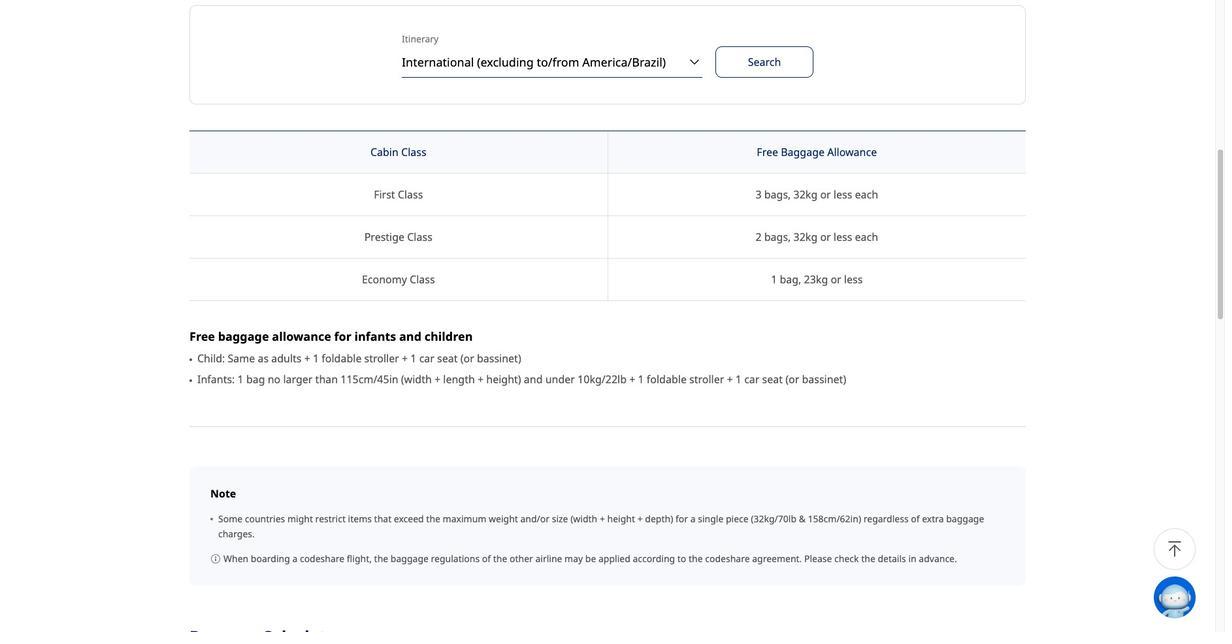 Task type: vqa. For each thing, say whether or not it's contained in the screenshot.
'Options'
no



Task type: locate. For each thing, give the bounding box(es) containing it.
height
[[608, 514, 636, 526]]

1 vertical spatial each
[[855, 230, 879, 245]]

free up child:
[[190, 329, 215, 345]]

exceed
[[394, 514, 424, 526]]

applied
[[599, 553, 631, 565]]

bags, right 3
[[765, 188, 791, 202]]

0 vertical spatial (or
[[461, 352, 475, 366]]

larger
[[283, 373, 313, 387]]

1 bags, from the top
[[765, 188, 791, 202]]

(width
[[401, 373, 432, 387], [571, 514, 598, 526]]

as
[[258, 352, 269, 366]]

and
[[399, 329, 422, 345], [524, 373, 543, 387]]

1 vertical spatial for
[[676, 514, 688, 526]]

10kg/22lb
[[578, 373, 627, 387]]

free for free baggage allowance
[[757, 145, 779, 160]]

bag,
[[780, 273, 802, 287]]

class
[[401, 145, 427, 160], [398, 188, 423, 202], [407, 230, 433, 245], [410, 273, 435, 287]]

0 vertical spatial and
[[399, 329, 422, 345]]

0 horizontal spatial foldable
[[322, 352, 362, 366]]

(width right size
[[571, 514, 598, 526]]

of left extra
[[912, 514, 920, 526]]

search button
[[716, 47, 814, 78]]

32kg
[[794, 188, 818, 202], [794, 230, 818, 245]]

0 vertical spatial baggage
[[218, 329, 269, 345]]

1 horizontal spatial of
[[912, 514, 920, 526]]

0 vertical spatial bassinet)
[[477, 352, 522, 366]]

each for 2 bags, 32kg or less each
[[855, 230, 879, 245]]

children
[[425, 329, 473, 345]]

1 horizontal spatial foldable
[[647, 373, 687, 387]]

the right exceed at the bottom left
[[426, 514, 441, 526]]

less down 3 bags, 32kg or less each
[[834, 230, 853, 245]]

and inside child: same as adults + 1 foldable stroller + 1 car seat (or bassinet) infants: 1 bag no larger than 115cm/45in (width + length + height) and under 10kg/22lb + 1 foldable stroller + 1 car seat (or bassinet)
[[524, 373, 543, 387]]

2 bags, 32kg or less each
[[756, 230, 879, 245]]

flight,
[[347, 553, 372, 565]]

1 vertical spatial 32kg
[[794, 230, 818, 245]]

1 vertical spatial a
[[293, 553, 298, 565]]

of right the regulations at bottom
[[482, 553, 491, 565]]

0 horizontal spatial codeshare
[[300, 553, 345, 565]]

car
[[420, 352, 435, 366], [745, 373, 760, 387]]

for left 'infants'
[[334, 329, 352, 345]]

length
[[443, 373, 475, 387]]

0 vertical spatial a
[[691, 514, 696, 526]]

foldable right '10kg/22lb'
[[647, 373, 687, 387]]

1 vertical spatial car
[[745, 373, 760, 387]]

2 vertical spatial baggage
[[391, 553, 429, 565]]

codeshare left the flight,
[[300, 553, 345, 565]]

0 horizontal spatial (width
[[401, 373, 432, 387]]

3
[[756, 188, 762, 202]]

1 vertical spatial stroller
[[690, 373, 725, 387]]

the right the flight,
[[374, 553, 388, 565]]

0 horizontal spatial stroller
[[365, 352, 399, 366]]

(width left length
[[401, 373, 432, 387]]

or down 3 bags, 32kg or less each
[[821, 230, 831, 245]]

or
[[821, 188, 831, 202], [821, 230, 831, 245], [831, 273, 842, 287]]

a right boarding
[[293, 553, 298, 565]]

0 vertical spatial each
[[855, 188, 879, 202]]

0 vertical spatial less
[[834, 188, 853, 202]]

1 each from the top
[[855, 188, 879, 202]]

height)
[[487, 373, 522, 387]]

foldable down free baggage allowance for infants and children
[[322, 352, 362, 366]]

regardless
[[864, 514, 909, 526]]

0 horizontal spatial car
[[420, 352, 435, 366]]

free
[[757, 145, 779, 160], [190, 329, 215, 345]]

and/or
[[521, 514, 550, 526]]

1 horizontal spatial (width
[[571, 514, 598, 526]]

and right 'infants'
[[399, 329, 422, 345]]

1 horizontal spatial free
[[757, 145, 779, 160]]

1 vertical spatial (width
[[571, 514, 598, 526]]

items
[[348, 514, 372, 526]]

1 vertical spatial bags,
[[765, 230, 791, 245]]

0 vertical spatial car
[[420, 352, 435, 366]]

be
[[586, 553, 596, 565]]

baggage right extra
[[947, 514, 985, 526]]

each for 3 bags, 32kg or less each
[[855, 188, 879, 202]]

32kg up 23kg
[[794, 230, 818, 245]]

when boarding a codeshare flight, the baggage regulations of the other airline may be applied according to the codeshare agreement. please check the details in advance.
[[224, 553, 958, 565]]

0 horizontal spatial (or
[[461, 352, 475, 366]]

free for free baggage allowance for infants and children
[[190, 329, 215, 345]]

0 vertical spatial for
[[334, 329, 352, 345]]

1 vertical spatial baggage
[[947, 514, 985, 526]]

to
[[678, 553, 687, 565]]

1 32kg from the top
[[794, 188, 818, 202]]

economy class
[[362, 273, 435, 287]]

1 horizontal spatial and
[[524, 373, 543, 387]]

class right first
[[398, 188, 423, 202]]

158cm/62in)
[[808, 514, 862, 526]]

less
[[834, 188, 853, 202], [834, 230, 853, 245], [845, 273, 863, 287]]

class right economy
[[410, 273, 435, 287]]

1 horizontal spatial stroller
[[690, 373, 725, 387]]

1 horizontal spatial a
[[691, 514, 696, 526]]

boarding
[[251, 553, 290, 565]]

bags,
[[765, 188, 791, 202], [765, 230, 791, 245]]

1 vertical spatial free
[[190, 329, 215, 345]]

32kg for 2
[[794, 230, 818, 245]]

bags, right 2
[[765, 230, 791, 245]]

or right 23kg
[[831, 273, 842, 287]]

0 horizontal spatial of
[[482, 553, 491, 565]]

each
[[855, 188, 879, 202], [855, 230, 879, 245]]

2 vertical spatial less
[[845, 273, 863, 287]]

for right depth)
[[676, 514, 688, 526]]

0 vertical spatial stroller
[[365, 352, 399, 366]]

the
[[426, 514, 441, 526], [374, 553, 388, 565], [493, 553, 508, 565], [689, 553, 703, 565], [862, 553, 876, 565]]

0 vertical spatial seat
[[437, 352, 458, 366]]

2 horizontal spatial baggage
[[947, 514, 985, 526]]

+
[[304, 352, 310, 366], [402, 352, 408, 366], [435, 373, 441, 387], [478, 373, 484, 387], [630, 373, 636, 387], [727, 373, 733, 387], [600, 514, 605, 526], [638, 514, 643, 526]]

0 horizontal spatial free
[[190, 329, 215, 345]]

32kg down baggage
[[794, 188, 818, 202]]

free left baggage
[[757, 145, 779, 160]]

0 vertical spatial bags,
[[765, 188, 791, 202]]

1 vertical spatial less
[[834, 230, 853, 245]]

of
[[912, 514, 920, 526], [482, 553, 491, 565]]

(width inside child: same as adults + 1 foldable stroller + 1 car seat (or bassinet) infants: 1 bag no larger than 115cm/45in (width + length + height) and under 10kg/22lb + 1 foldable stroller + 1 car seat (or bassinet)
[[401, 373, 432, 387]]

for
[[334, 329, 352, 345], [676, 514, 688, 526]]

(32kg/70lb
[[751, 514, 797, 526]]

1
[[772, 273, 778, 287], [313, 352, 319, 366], [411, 352, 417, 366], [238, 373, 244, 387], [638, 373, 644, 387], [736, 373, 742, 387]]

baggage up same
[[218, 329, 269, 345]]

less for 2 bags, 32kg or less each
[[834, 230, 853, 245]]

codeshare
[[300, 553, 345, 565], [706, 553, 750, 565]]

or up 2 bags, 32kg or less each
[[821, 188, 831, 202]]

less right 23kg
[[845, 273, 863, 287]]

allowance
[[828, 145, 877, 160]]

and left under on the left of the page
[[524, 373, 543, 387]]

might
[[288, 514, 313, 526]]

that
[[374, 514, 392, 526]]

in
[[909, 553, 917, 565]]

0 vertical spatial 32kg
[[794, 188, 818, 202]]

codeshare down piece
[[706, 553, 750, 565]]

1 horizontal spatial seat
[[763, 373, 783, 387]]

cabin
[[371, 145, 399, 160]]

1 vertical spatial bassinet)
[[802, 373, 847, 387]]

advance.
[[919, 553, 958, 565]]

baggage down exceed at the bottom left
[[391, 553, 429, 565]]

2 vertical spatial or
[[831, 273, 842, 287]]

0 horizontal spatial a
[[293, 553, 298, 565]]

a
[[691, 514, 696, 526], [293, 553, 298, 565]]

class right prestige
[[407, 230, 433, 245]]

2 each from the top
[[855, 230, 879, 245]]

2 32kg from the top
[[794, 230, 818, 245]]

0 vertical spatial free
[[757, 145, 779, 160]]

1 vertical spatial of
[[482, 553, 491, 565]]

child: same as adults + 1 foldable stroller + 1 car seat (or bassinet) infants: 1 bag no larger than 115cm/45in (width + length + height) and under 10kg/22lb + 1 foldable stroller + 1 car seat (or bassinet)
[[197, 352, 847, 387]]

&
[[799, 514, 806, 526]]

less down allowance
[[834, 188, 853, 202]]

1 vertical spatial and
[[524, 373, 543, 387]]

0 vertical spatial of
[[912, 514, 920, 526]]

baggage
[[218, 329, 269, 345], [947, 514, 985, 526], [391, 553, 429, 565]]

1 horizontal spatial codeshare
[[706, 553, 750, 565]]

under
[[546, 373, 575, 387]]

a left single in the right of the page
[[691, 514, 696, 526]]

1 horizontal spatial for
[[676, 514, 688, 526]]

for inside some countries might restrict items that exceed the maximum weight and/or size (width + height + depth) for a single piece (32kg/70lb & 158cm/62in) regardless of extra baggage charges.
[[676, 514, 688, 526]]

0 horizontal spatial seat
[[437, 352, 458, 366]]

weight
[[489, 514, 518, 526]]

32kg for 3
[[794, 188, 818, 202]]

1 vertical spatial (or
[[786, 373, 800, 387]]

0 horizontal spatial for
[[334, 329, 352, 345]]

2 codeshare from the left
[[706, 553, 750, 565]]

0 vertical spatial or
[[821, 188, 831, 202]]

1 vertical spatial foldable
[[647, 373, 687, 387]]

1 vertical spatial or
[[821, 230, 831, 245]]

free baggage allowance
[[757, 145, 877, 160]]

foldable
[[322, 352, 362, 366], [647, 373, 687, 387]]

prestige
[[365, 230, 405, 245]]

0 horizontal spatial and
[[399, 329, 422, 345]]

stroller
[[365, 352, 399, 366], [690, 373, 725, 387]]

0 vertical spatial (width
[[401, 373, 432, 387]]

bassinet)
[[477, 352, 522, 366], [802, 373, 847, 387]]

2 bags, from the top
[[765, 230, 791, 245]]

or for 1 bag, 23kg or less
[[831, 273, 842, 287]]

class right cabin
[[401, 145, 427, 160]]

some
[[218, 514, 243, 526]]

(or
[[461, 352, 475, 366], [786, 373, 800, 387]]

itinerary
[[402, 33, 439, 45]]

airline
[[536, 553, 563, 565]]



Task type: describe. For each thing, give the bounding box(es) containing it.
adults
[[271, 352, 302, 366]]

check
[[835, 553, 859, 565]]

class for prestige class
[[407, 230, 433, 245]]

free baggage allowance for infants and children
[[190, 329, 473, 345]]

the right 'to'
[[689, 553, 703, 565]]

bags, for 3
[[765, 188, 791, 202]]

may
[[565, 553, 583, 565]]

1 vertical spatial seat
[[763, 373, 783, 387]]

the left other
[[493, 553, 508, 565]]

economy
[[362, 273, 407, 287]]

less for 1 bag, 23kg or less
[[845, 273, 863, 287]]

bags, for 2
[[765, 230, 791, 245]]

infants
[[355, 329, 396, 345]]

piece
[[726, 514, 749, 526]]

0 vertical spatial foldable
[[322, 352, 362, 366]]

child:
[[197, 352, 225, 366]]

no
[[268, 373, 281, 387]]

agreement.
[[753, 553, 802, 565]]

maximum
[[443, 514, 487, 526]]

115cm/45in
[[341, 373, 399, 387]]

bag
[[246, 373, 265, 387]]

the right check
[[862, 553, 876, 565]]

23kg
[[805, 273, 829, 287]]

w
[[1219, 592, 1226, 604]]

class for economy class
[[410, 273, 435, 287]]

first
[[374, 188, 395, 202]]

the inside some countries might restrict items that exceed the maximum weight and/or size (width + height + depth) for a single piece (32kg/70lb & 158cm/62in) regardless of extra baggage charges.
[[426, 514, 441, 526]]

charges.
[[218, 528, 255, 540]]

infants:
[[197, 373, 235, 387]]

depth)
[[645, 514, 674, 526]]

less for 3 bags, 32kg or less each
[[834, 188, 853, 202]]

restrict
[[316, 514, 346, 526]]

first class
[[374, 188, 423, 202]]

according
[[633, 553, 675, 565]]

some countries might restrict items that exceed the maximum weight and/or size (width + height + depth) for a single piece (32kg/70lb & 158cm/62in) regardless of extra baggage charges.
[[218, 514, 985, 540]]

baggage inside some countries might restrict items that exceed the maximum weight and/or size (width + height + depth) for a single piece (32kg/70lb & 158cm/62in) regardless of extra baggage charges.
[[947, 514, 985, 526]]

chat
[[1196, 592, 1216, 604]]

chat w
[[1196, 592, 1226, 604]]

note
[[211, 487, 236, 502]]

1 bag, 23kg or less
[[772, 273, 863, 287]]

chat w link
[[1155, 577, 1226, 619]]

class for cabin class
[[401, 145, 427, 160]]

when
[[224, 553, 249, 565]]

than
[[316, 373, 338, 387]]

1 horizontal spatial baggage
[[391, 553, 429, 565]]

class for first class
[[398, 188, 423, 202]]

0 horizontal spatial baggage
[[218, 329, 269, 345]]

or for 2 bags, 32kg or less each
[[821, 230, 831, 245]]

prestige class
[[365, 230, 433, 245]]

of inside some countries might restrict items that exceed the maximum weight and/or size (width + height + depth) for a single piece (32kg/70lb & 158cm/62in) regardless of extra baggage charges.
[[912, 514, 920, 526]]

3 bags, 32kg or less each
[[756, 188, 879, 202]]

size
[[552, 514, 568, 526]]

1 horizontal spatial car
[[745, 373, 760, 387]]

cabin class
[[371, 145, 427, 160]]

please
[[805, 553, 833, 565]]

details
[[878, 553, 907, 565]]

countries
[[245, 514, 285, 526]]

(width inside some countries might restrict items that exceed the maximum weight and/or size (width + height + depth) for a single piece (32kg/70lb & 158cm/62in) regardless of extra baggage charges.
[[571, 514, 598, 526]]

regulations
[[431, 553, 480, 565]]

a inside some countries might restrict items that exceed the maximum weight and/or size (width + height + depth) for a single piece (32kg/70lb & 158cm/62in) regardless of extra baggage charges.
[[691, 514, 696, 526]]

same
[[228, 352, 255, 366]]

1 horizontal spatial (or
[[786, 373, 800, 387]]

search
[[748, 55, 781, 70]]

1 horizontal spatial bassinet)
[[802, 373, 847, 387]]

or for 3 bags, 32kg or less each
[[821, 188, 831, 202]]

baggage
[[781, 145, 825, 160]]

allowance
[[272, 329, 331, 345]]

1 codeshare from the left
[[300, 553, 345, 565]]

0 horizontal spatial bassinet)
[[477, 352, 522, 366]]

2
[[756, 230, 762, 245]]

other
[[510, 553, 533, 565]]

single
[[698, 514, 724, 526]]

extra
[[923, 514, 944, 526]]



